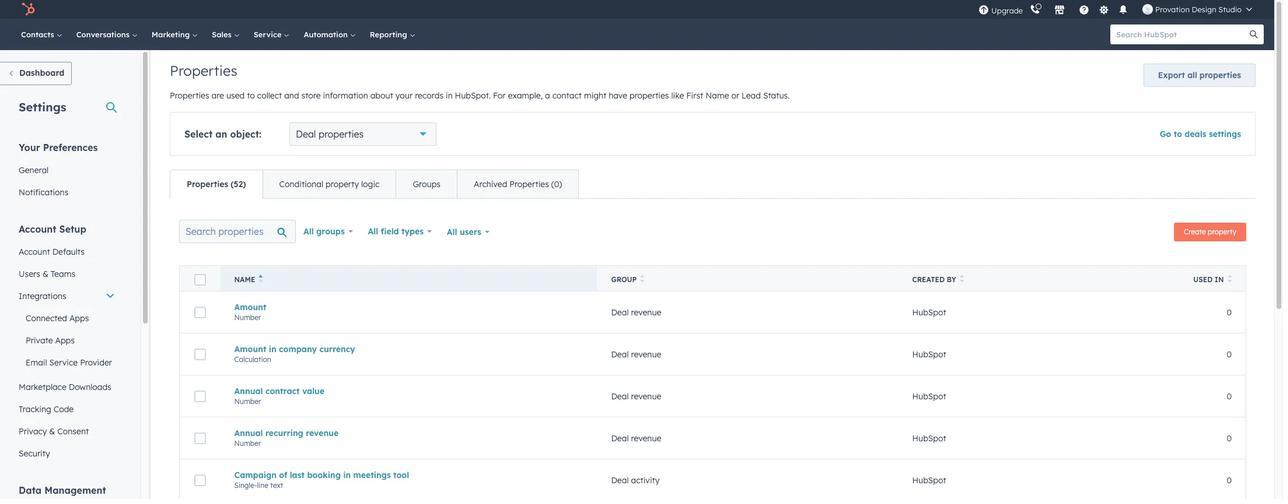 Task type: describe. For each thing, give the bounding box(es) containing it.
used
[[226, 90, 245, 101]]

number for annual contract value
[[234, 397, 261, 406]]

notifications
[[19, 187, 69, 198]]

service inside account setup element
[[49, 358, 78, 368]]

integrations button
[[12, 285, 122, 308]]

notifications link
[[12, 182, 122, 204]]

apps for connected apps
[[69, 313, 89, 324]]

recurring
[[266, 428, 303, 439]]

conditional
[[279, 179, 323, 190]]

campaign of last booking in meetings tool button
[[234, 470, 583, 481]]

press to sort. element for created by
[[960, 275, 964, 285]]

created by
[[913, 276, 957, 284]]

tracking code
[[19, 405, 74, 415]]

go to deals settings
[[1160, 129, 1242, 140]]

0 vertical spatial name
[[706, 90, 729, 101]]

1 vertical spatial properties
[[630, 90, 669, 101]]

properties for properties
[[170, 62, 238, 79]]

integrations
[[19, 291, 66, 302]]

users
[[19, 269, 40, 280]]

groups
[[316, 226, 345, 237]]

revenue inside annual recurring revenue number
[[306, 428, 339, 439]]

defaults
[[52, 247, 85, 257]]

like
[[672, 90, 684, 101]]

private
[[26, 336, 53, 346]]

search button
[[1245, 25, 1264, 44]]

export all properties button
[[1144, 64, 1256, 87]]

hubspot.
[[455, 90, 491, 101]]

created by button
[[899, 266, 1177, 292]]

reporting
[[370, 30, 410, 39]]

name button
[[220, 266, 597, 292]]

press to sort. image
[[1228, 275, 1232, 283]]

upgrade
[[992, 6, 1023, 15]]

your preferences element
[[12, 141, 122, 204]]

code
[[54, 405, 74, 415]]

deal revenue for revenue
[[611, 433, 662, 444]]

deal for amount
[[611, 307, 629, 318]]

deal properties button
[[290, 123, 437, 146]]

press to sort. image for created by
[[960, 275, 964, 283]]

provation
[[1156, 5, 1190, 14]]

all field types
[[368, 226, 424, 237]]

booking
[[307, 470, 341, 481]]

used
[[1194, 276, 1213, 284]]

properties inside archived properties (0) link
[[510, 179, 549, 190]]

design
[[1192, 5, 1217, 14]]

might
[[584, 90, 607, 101]]

0 for company
[[1227, 349, 1232, 360]]

in inside campaign of last booking in meetings tool single-line text
[[343, 470, 351, 481]]

automation link
[[297, 19, 363, 50]]

status.
[[763, 90, 790, 101]]

consent
[[57, 427, 89, 437]]

press to sort. image for group
[[640, 275, 645, 283]]

press to sort. element for group
[[640, 275, 645, 285]]

0 for last
[[1227, 475, 1232, 486]]

conversations link
[[69, 19, 145, 50]]

create property button
[[1175, 223, 1247, 242]]

amount for number
[[234, 302, 266, 313]]

revenue for company
[[631, 349, 662, 360]]

go to deals settings button
[[1160, 129, 1242, 140]]

amount number
[[234, 302, 266, 322]]

users & teams
[[19, 269, 75, 280]]

& for privacy
[[49, 427, 55, 437]]

deal for annual contract value
[[611, 391, 629, 402]]

all groups button
[[296, 220, 361, 243]]

properties (52)
[[187, 179, 246, 190]]

deal for campaign of last booking in meetings tool
[[611, 475, 629, 486]]

downloads
[[69, 382, 111, 393]]

in inside amount in company currency calculation
[[269, 344, 277, 355]]

annual contract value number
[[234, 386, 325, 406]]

annual for annual contract value
[[234, 386, 263, 397]]

archived properties (0) link
[[457, 170, 579, 198]]

dashboard link
[[0, 62, 72, 85]]

collect
[[257, 90, 282, 101]]

deal properties
[[296, 128, 364, 140]]

marketing
[[152, 30, 192, 39]]

all field types button
[[361, 220, 439, 243]]

account defaults
[[19, 247, 85, 257]]

number for annual recurring revenue
[[234, 439, 261, 448]]

all users
[[447, 227, 481, 238]]

archived
[[474, 179, 507, 190]]

activity
[[631, 475, 660, 486]]

company
[[279, 344, 317, 355]]

single-
[[234, 481, 257, 490]]

0 for value
[[1227, 391, 1232, 402]]

email
[[26, 358, 47, 368]]

users & teams link
[[12, 263, 122, 285]]

tab panel containing all groups
[[170, 198, 1256, 500]]

groups
[[413, 179, 441, 190]]

dashboard
[[19, 68, 64, 78]]

all for all groups
[[304, 226, 314, 237]]

groups link
[[396, 170, 457, 198]]

tool
[[393, 470, 409, 481]]

hubspot for value
[[913, 391, 947, 402]]

search image
[[1250, 30, 1259, 39]]

used in button
[[1177, 266, 1247, 292]]

logic
[[361, 179, 380, 190]]

campaign of last booking in meetings tool single-line text
[[234, 470, 409, 490]]

security link
[[12, 443, 122, 465]]

about
[[370, 90, 393, 101]]

connected apps link
[[12, 308, 122, 330]]

0 vertical spatial service
[[254, 30, 284, 39]]

marketplace downloads link
[[12, 377, 122, 399]]

marketplaces image
[[1055, 5, 1065, 16]]

data
[[19, 485, 42, 497]]

annual recurring revenue button
[[234, 428, 583, 439]]

& for users
[[43, 269, 48, 280]]

last
[[290, 470, 305, 481]]

example,
[[508, 90, 543, 101]]

general link
[[12, 159, 122, 182]]

amount in company currency calculation
[[234, 344, 355, 364]]

tracking code link
[[12, 399, 122, 421]]

private apps
[[26, 336, 75, 346]]

menu containing provation design studio
[[978, 0, 1261, 19]]

connected apps
[[26, 313, 89, 324]]



Task type: vqa. For each thing, say whether or not it's contained in the screenshot.
2nd Press to sort. Element from right
yes



Task type: locate. For each thing, give the bounding box(es) containing it.
create property
[[1184, 228, 1237, 236]]

and
[[284, 90, 299, 101]]

all inside "all field types" popup button
[[368, 226, 378, 237]]

all left field
[[368, 226, 378, 237]]

data management
[[19, 485, 106, 497]]

account setup element
[[12, 223, 122, 465]]

3 number from the top
[[234, 439, 261, 448]]

all
[[304, 226, 314, 237], [368, 226, 378, 237], [447, 227, 457, 238]]

0 vertical spatial property
[[326, 179, 359, 190]]

properties left (0)
[[510, 179, 549, 190]]

1 horizontal spatial name
[[706, 90, 729, 101]]

setup
[[59, 224, 86, 235]]

1 horizontal spatial press to sort. image
[[960, 275, 964, 283]]

select an object:
[[184, 128, 262, 140]]

email service provider link
[[12, 352, 122, 374]]

1 horizontal spatial &
[[49, 427, 55, 437]]

press to sort. image inside created by button
[[960, 275, 964, 283]]

4 deal revenue from the top
[[611, 433, 662, 444]]

2 horizontal spatial all
[[447, 227, 457, 238]]

1 horizontal spatial in
[[343, 470, 351, 481]]

annual left recurring
[[234, 428, 263, 439]]

1 vertical spatial number
[[234, 397, 261, 406]]

2 horizontal spatial press to sort. element
[[1228, 275, 1232, 285]]

field
[[381, 226, 399, 237]]

0 horizontal spatial &
[[43, 269, 48, 280]]

preferences
[[43, 142, 98, 154]]

property left logic on the top of page
[[326, 179, 359, 190]]

1 vertical spatial property
[[1208, 228, 1237, 236]]

all for all field types
[[368, 226, 378, 237]]

1 press to sort. element from the left
[[640, 275, 645, 285]]

account for account setup
[[19, 224, 56, 235]]

0 for revenue
[[1227, 433, 1232, 444]]

to right go
[[1174, 129, 1183, 140]]

property right create
[[1208, 228, 1237, 236]]

select
[[184, 128, 213, 140]]

0 vertical spatial to
[[247, 90, 255, 101]]

properties inside properties (52) 'link'
[[187, 179, 228, 190]]

2 number from the top
[[234, 397, 261, 406]]

account for account defaults
[[19, 247, 50, 257]]

settings
[[1209, 129, 1242, 140]]

group button
[[597, 266, 899, 292]]

0 horizontal spatial name
[[234, 276, 255, 284]]

2 amount from the top
[[234, 344, 266, 355]]

properties are used to collect and store information about your records in hubspot. for example, a contact might have properties like first name or lead status.
[[170, 90, 790, 101]]

property for create
[[1208, 228, 1237, 236]]

amount for in
[[234, 344, 266, 355]]

hubspot for company
[[913, 349, 947, 360]]

0 vertical spatial number
[[234, 313, 261, 322]]

help button
[[1075, 0, 1095, 19]]

number down ascending sort. press to sort descending. element
[[234, 313, 261, 322]]

1 vertical spatial annual
[[234, 428, 263, 439]]

tab list containing properties (52)
[[170, 170, 579, 199]]

tab panel
[[170, 198, 1256, 500]]

0 horizontal spatial to
[[247, 90, 255, 101]]

created
[[913, 276, 945, 284]]

settings link
[[1097, 3, 1112, 15]]

0 horizontal spatial in
[[269, 344, 277, 355]]

press to sort. element inside the used in button
[[1228, 275, 1232, 285]]

properties left are
[[170, 90, 209, 101]]

properties inside popup button
[[319, 128, 364, 140]]

group
[[611, 276, 637, 284]]

5 hubspot from the top
[[913, 475, 947, 486]]

1 vertical spatial account
[[19, 247, 50, 257]]

properties down information
[[319, 128, 364, 140]]

for
[[493, 90, 506, 101]]

0 vertical spatial annual
[[234, 386, 263, 397]]

sales
[[212, 30, 234, 39]]

all users button
[[439, 220, 497, 245]]

apps down 'connected apps' link
[[55, 336, 75, 346]]

revenue
[[631, 307, 662, 318], [631, 349, 662, 360], [631, 391, 662, 402], [306, 428, 339, 439], [631, 433, 662, 444]]

3 press to sort. element from the left
[[1228, 275, 1232, 285]]

of
[[279, 470, 287, 481]]

1 deal revenue from the top
[[611, 307, 662, 318]]

properties left (52)
[[187, 179, 228, 190]]

1 vertical spatial service
[[49, 358, 78, 368]]

in right the booking
[[343, 470, 351, 481]]

properties for properties (52)
[[187, 179, 228, 190]]

&
[[43, 269, 48, 280], [49, 427, 55, 437]]

1 horizontal spatial all
[[368, 226, 378, 237]]

amount button
[[234, 302, 583, 313]]

all for all users
[[447, 227, 457, 238]]

press to sort. image right by
[[960, 275, 964, 283]]

annual contract value button
[[234, 386, 583, 397]]

1 vertical spatial name
[[234, 276, 255, 284]]

service
[[254, 30, 284, 39], [49, 358, 78, 368]]

privacy & consent
[[19, 427, 89, 437]]

sales link
[[205, 19, 247, 50]]

press to sort. element right by
[[960, 275, 964, 285]]

deal
[[296, 128, 316, 140], [611, 307, 629, 318], [611, 349, 629, 360], [611, 391, 629, 402], [611, 433, 629, 444], [611, 475, 629, 486]]

amount down ascending sort. press to sort descending. element
[[234, 302, 266, 313]]

line
[[257, 481, 268, 490]]

2 annual from the top
[[234, 428, 263, 439]]

Search search field
[[179, 220, 296, 243]]

2 0 from the top
[[1227, 349, 1232, 360]]

1 amount from the top
[[234, 302, 266, 313]]

all inside all users popup button
[[447, 227, 457, 238]]

hubspot
[[913, 307, 947, 318], [913, 349, 947, 360], [913, 391, 947, 402], [913, 433, 947, 444], [913, 475, 947, 486]]

email service provider
[[26, 358, 112, 368]]

1 0 from the top
[[1227, 307, 1232, 318]]

reporting link
[[363, 19, 422, 50]]

annual down "calculation"
[[234, 386, 263, 397]]

3 hubspot from the top
[[913, 391, 947, 402]]

privacy
[[19, 427, 47, 437]]

2 press to sort. element from the left
[[960, 275, 964, 285]]

all left users
[[447, 227, 457, 238]]

private apps link
[[12, 330, 122, 352]]

0 horizontal spatial service
[[49, 358, 78, 368]]

2 vertical spatial properties
[[319, 128, 364, 140]]

security
[[19, 449, 50, 459]]

1 vertical spatial to
[[1174, 129, 1183, 140]]

in
[[1215, 276, 1224, 284]]

conversations
[[76, 30, 132, 39]]

properties for properties are used to collect and store information about your records in hubspot. for example, a contact might have properties like first name or lead status.
[[170, 90, 209, 101]]

press to sort. image right group
[[640, 275, 645, 283]]

hubspot for revenue
[[913, 433, 947, 444]]

in
[[446, 90, 453, 101], [269, 344, 277, 355], [343, 470, 351, 481]]

0 vertical spatial account
[[19, 224, 56, 235]]

0 vertical spatial amount
[[234, 302, 266, 313]]

your preferences
[[19, 142, 98, 154]]

0 horizontal spatial all
[[304, 226, 314, 237]]

upgrade image
[[979, 5, 990, 15]]

deals
[[1185, 129, 1207, 140]]

first
[[687, 90, 704, 101]]

annual
[[234, 386, 263, 397], [234, 428, 263, 439]]

(52)
[[231, 179, 246, 190]]

0 horizontal spatial properties
[[319, 128, 364, 140]]

calculation
[[234, 355, 271, 364]]

hubspot for last
[[913, 475, 947, 486]]

apps for private apps
[[55, 336, 75, 346]]

service right sales link
[[254, 30, 284, 39]]

are
[[212, 90, 224, 101]]

settings
[[19, 100, 66, 114]]

1 hubspot from the top
[[913, 307, 947, 318]]

properties up are
[[170, 62, 238, 79]]

property for conditional
[[326, 179, 359, 190]]

3 0 from the top
[[1227, 391, 1232, 402]]

2 vertical spatial number
[[234, 439, 261, 448]]

deal inside popup button
[[296, 128, 316, 140]]

5 0 from the top
[[1227, 475, 1232, 486]]

2 account from the top
[[19, 247, 50, 257]]

in up "calculation"
[[269, 344, 277, 355]]

teams
[[51, 269, 75, 280]]

name inside button
[[234, 276, 255, 284]]

properties
[[1200, 70, 1242, 81], [630, 90, 669, 101], [319, 128, 364, 140]]

to right used
[[247, 90, 255, 101]]

deal for annual recurring revenue
[[611, 433, 629, 444]]

press to sort. element inside 'group' 'button'
[[640, 275, 645, 285]]

hubspot image
[[21, 2, 35, 16]]

properties right all
[[1200, 70, 1242, 81]]

property inside tab list
[[326, 179, 359, 190]]

0 vertical spatial in
[[446, 90, 453, 101]]

2 vertical spatial in
[[343, 470, 351, 481]]

press to sort. element right group
[[640, 275, 645, 285]]

0 vertical spatial &
[[43, 269, 48, 280]]

notifications image
[[1119, 5, 1129, 16]]

contract
[[266, 386, 300, 397]]

property inside button
[[1208, 228, 1237, 236]]

press to sort. element for used in
[[1228, 275, 1232, 285]]

menu
[[978, 0, 1261, 19]]

annual for annual recurring revenue
[[234, 428, 263, 439]]

number inside amount number
[[234, 313, 261, 322]]

conditional property logic
[[279, 179, 380, 190]]

service down "private apps" link
[[49, 358, 78, 368]]

1 vertical spatial in
[[269, 344, 277, 355]]

all inside all groups popup button
[[304, 226, 314, 237]]

& right users
[[43, 269, 48, 280]]

press to sort. element
[[640, 275, 645, 285], [960, 275, 964, 285], [1228, 275, 1232, 285]]

deal revenue for value
[[611, 391, 662, 402]]

privacy & consent link
[[12, 421, 122, 443]]

1 number from the top
[[234, 313, 261, 322]]

amount in company currency button
[[234, 344, 583, 355]]

number inside annual contract value number
[[234, 397, 261, 406]]

2 horizontal spatial properties
[[1200, 70, 1242, 81]]

1 annual from the top
[[234, 386, 263, 397]]

marketing link
[[145, 19, 205, 50]]

tracking
[[19, 405, 51, 415]]

marketplace
[[19, 382, 66, 393]]

marketplaces button
[[1048, 0, 1072, 19]]

number up campaign
[[234, 439, 261, 448]]

0 horizontal spatial press to sort. element
[[640, 275, 645, 285]]

calling icon image
[[1030, 5, 1041, 15]]

in right "records"
[[446, 90, 453, 101]]

your
[[19, 142, 40, 154]]

create
[[1184, 228, 1206, 236]]

amount up "calculation"
[[234, 344, 266, 355]]

deal activity
[[611, 475, 660, 486]]

or
[[732, 90, 740, 101]]

revenue for value
[[631, 391, 662, 402]]

3 deal revenue from the top
[[611, 391, 662, 402]]

number inside annual recurring revenue number
[[234, 439, 261, 448]]

account inside 'account defaults' link
[[19, 247, 50, 257]]

deal revenue for company
[[611, 349, 662, 360]]

2 deal revenue from the top
[[611, 349, 662, 360]]

1 press to sort. image from the left
[[640, 275, 645, 283]]

apps up "private apps" link
[[69, 313, 89, 324]]

press to sort. element right "in" at the bottom right of page
[[1228, 275, 1232, 285]]

all groups
[[304, 226, 345, 237]]

account up users
[[19, 247, 50, 257]]

deal for amount in company currency
[[611, 349, 629, 360]]

number down "calculation"
[[234, 397, 261, 406]]

tab list
[[170, 170, 579, 199]]

settings image
[[1099, 5, 1109, 15]]

& right privacy
[[49, 427, 55, 437]]

1 vertical spatial &
[[49, 427, 55, 437]]

account up account defaults
[[19, 224, 56, 235]]

types
[[402, 226, 424, 237]]

1 vertical spatial amount
[[234, 344, 266, 355]]

1 vertical spatial apps
[[55, 336, 75, 346]]

0 horizontal spatial property
[[326, 179, 359, 190]]

4 hubspot from the top
[[913, 433, 947, 444]]

press to sort. image
[[640, 275, 645, 283], [960, 275, 964, 283]]

press to sort. element inside created by button
[[960, 275, 964, 285]]

properties
[[170, 62, 238, 79], [170, 90, 209, 101], [187, 179, 228, 190], [510, 179, 549, 190]]

james peterson image
[[1143, 4, 1154, 15]]

1 horizontal spatial property
[[1208, 228, 1237, 236]]

help image
[[1079, 5, 1090, 16]]

properties inside button
[[1200, 70, 1242, 81]]

press to sort. image inside 'group' 'button'
[[640, 275, 645, 283]]

all left groups
[[304, 226, 314, 237]]

name left ascending sort. press to sort descending. element
[[234, 276, 255, 284]]

management
[[44, 485, 106, 497]]

2 horizontal spatial in
[[446, 90, 453, 101]]

ascending sort. press to sort descending. element
[[259, 275, 263, 285]]

annual inside annual contract value number
[[234, 386, 263, 397]]

properties left like at the right of the page
[[630, 90, 669, 101]]

0 horizontal spatial press to sort. image
[[640, 275, 645, 283]]

0 vertical spatial apps
[[69, 313, 89, 324]]

1 horizontal spatial press to sort. element
[[960, 275, 964, 285]]

2 press to sort. image from the left
[[960, 275, 964, 283]]

lead
[[742, 90, 761, 101]]

service link
[[247, 19, 297, 50]]

deal revenue
[[611, 307, 662, 318], [611, 349, 662, 360], [611, 391, 662, 402], [611, 433, 662, 444]]

Search HubSpot search field
[[1111, 25, 1254, 44]]

ascending sort. press to sort descending. image
[[259, 275, 263, 283]]

0 vertical spatial properties
[[1200, 70, 1242, 81]]

1 account from the top
[[19, 224, 56, 235]]

2 hubspot from the top
[[913, 349, 947, 360]]

amount inside amount in company currency calculation
[[234, 344, 266, 355]]

annual inside annual recurring revenue number
[[234, 428, 263, 439]]

automation
[[304, 30, 350, 39]]

1 horizontal spatial service
[[254, 30, 284, 39]]

your
[[396, 90, 413, 101]]

1 horizontal spatial properties
[[630, 90, 669, 101]]

revenue for revenue
[[631, 433, 662, 444]]

1 horizontal spatial to
[[1174, 129, 1183, 140]]

name left or
[[706, 90, 729, 101]]

hubspot link
[[14, 2, 44, 16]]

text
[[270, 481, 283, 490]]

4 0 from the top
[[1227, 433, 1232, 444]]

contacts
[[21, 30, 56, 39]]



